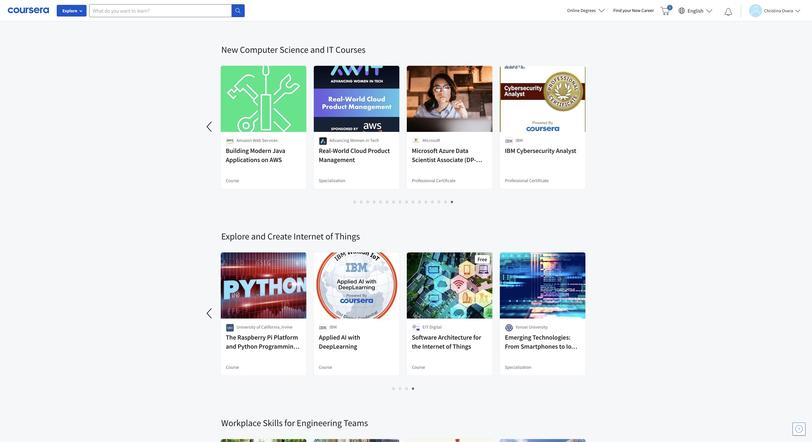 Task type: locate. For each thing, give the bounding box(es) containing it.
online degrees
[[567, 7, 596, 13]]

0 horizontal spatial professional certificate
[[412, 178, 456, 184]]

0 vertical spatial internet
[[294, 231, 324, 242]]

1 vertical spatial 1 button
[[391, 385, 397, 392]]

for down the the
[[226, 352, 234, 360]]

1 for courses
[[354, 199, 356, 205]]

and inside the raspberry pi platform and python programming for the raspberry pi
[[226, 342, 236, 351]]

1 horizontal spatial internet
[[422, 342, 445, 351]]

0 vertical spatial specialization
[[319, 178, 346, 184]]

christina overa
[[764, 8, 793, 13]]

for
[[473, 333, 481, 341], [226, 352, 234, 360], [285, 417, 295, 429]]

professional certificate down 100)
[[412, 178, 456, 184]]

raspberry
[[237, 333, 266, 341], [245, 352, 274, 360]]

1 vertical spatial of
[[257, 324, 260, 330]]

raspberry up python
[[237, 333, 266, 341]]

0 vertical spatial 1
[[354, 199, 356, 205]]

0 vertical spatial 3
[[367, 199, 369, 205]]

specialization down big
[[505, 365, 532, 370]]

christina overa button
[[741, 4, 801, 17]]

ibm left cybersecurity at top right
[[505, 147, 516, 155]]

1 certificate from the left
[[436, 178, 456, 184]]

1 vertical spatial list
[[221, 198, 586, 206]]

0 vertical spatial 3 button
[[365, 198, 371, 206]]

1 horizontal spatial the
[[412, 342, 421, 351]]

2 button inside the explore and create internet of things carousel element
[[397, 385, 404, 392]]

1 inside the explore and create internet of things carousel element
[[393, 386, 395, 392]]

ibm image
[[505, 137, 513, 145], [319, 324, 327, 332]]

professional certificate down cybersecurity at top right
[[505, 178, 549, 184]]

0 horizontal spatial new
[[221, 44, 238, 55]]

3 button
[[365, 198, 371, 206], [404, 385, 410, 392]]

explore inside dropdown button
[[62, 8, 77, 14]]

ibm inside the explore and create internet of things carousel element
[[330, 324, 337, 330]]

1 horizontal spatial 1
[[393, 386, 395, 392]]

ibm image for ibm cybersecurity analyst
[[505, 137, 513, 145]]

1 horizontal spatial pi
[[275, 352, 280, 360]]

1 button
[[352, 198, 358, 206], [391, 385, 397, 392]]

2 list from the top
[[221, 198, 586, 206]]

specialization
[[319, 178, 346, 184], [505, 365, 532, 370]]

computer
[[240, 44, 278, 55]]

tech
[[370, 137, 379, 143]]

1 vertical spatial 4 button
[[410, 385, 417, 392]]

1 horizontal spatial for
[[285, 417, 295, 429]]

0 horizontal spatial internet
[[294, 231, 324, 242]]

10 button
[[410, 198, 417, 206]]

0 vertical spatial 2
[[360, 199, 363, 205]]

platform
[[274, 333, 298, 341]]

cybersecurity
[[517, 147, 555, 155]]

certificate for azure
[[436, 178, 456, 184]]

2
[[360, 199, 363, 205], [399, 386, 402, 392]]

yonsei university image
[[505, 324, 513, 332]]

0 horizontal spatial to
[[505, 352, 511, 360]]

1 vertical spatial explore
[[221, 231, 249, 242]]

0 horizontal spatial for
[[226, 352, 234, 360]]

pi down california,
[[267, 333, 273, 341]]

1 horizontal spatial 1 button
[[391, 385, 397, 392]]

engineering
[[297, 417, 342, 429]]

4 inside the new computer science and it courses carousel element
[[373, 199, 376, 205]]

2 university from the left
[[529, 324, 548, 330]]

data right big
[[522, 352, 535, 360]]

1 university from the left
[[237, 324, 256, 330]]

applied ai with deeplearning
[[319, 333, 360, 351]]

internet right create on the left bottom
[[294, 231, 324, 242]]

0 horizontal spatial explore
[[62, 8, 77, 14]]

0 vertical spatial 2 button
[[358, 198, 365, 206]]

0 horizontal spatial 3 button
[[365, 198, 371, 206]]

16
[[451, 199, 456, 205]]

1 vertical spatial 2 button
[[397, 385, 404, 392]]

explore and create internet of things
[[221, 231, 360, 242]]

on
[[261, 156, 268, 164]]

microsoft for microsoft azure data scientist associate (dp- 100)
[[412, 147, 438, 155]]

1
[[354, 199, 356, 205], [393, 386, 395, 392]]

1 horizontal spatial 3
[[406, 386, 408, 392]]

3 inside the explore and create internet of things carousel element
[[406, 386, 408, 392]]

1 vertical spatial 4
[[412, 386, 415, 392]]

2 vertical spatial and
[[226, 342, 236, 351]]

1 vertical spatial 3 button
[[404, 385, 410, 392]]

ibm up cybersecurity at top right
[[516, 137, 523, 143]]

1 vertical spatial ibm image
[[319, 324, 327, 332]]

microsoft right microsoft icon
[[423, 137, 440, 143]]

new computer science and it courses
[[221, 44, 366, 55]]

to left iot
[[559, 342, 565, 351]]

0 vertical spatial the
[[412, 342, 421, 351]]

building
[[226, 147, 249, 155]]

the
[[226, 333, 236, 341]]

0 horizontal spatial 4 button
[[371, 198, 378, 206]]

deeplearning
[[319, 342, 357, 351]]

internet down software
[[422, 342, 445, 351]]

emerging
[[505, 333, 531, 341]]

pi down programming
[[275, 352, 280, 360]]

ai
[[341, 333, 347, 341]]

1 vertical spatial 1
[[393, 386, 395, 392]]

1 vertical spatial new
[[221, 44, 238, 55]]

university right yonsei
[[529, 324, 548, 330]]

0 horizontal spatial the
[[235, 352, 244, 360]]

help center image
[[795, 425, 803, 433]]

1 professional certificate from the left
[[412, 178, 456, 184]]

in
[[366, 137, 369, 143]]

2 vertical spatial for
[[285, 417, 295, 429]]

professional
[[412, 178, 435, 184], [505, 178, 528, 184]]

0 vertical spatial and
[[310, 44, 325, 55]]

web
[[253, 137, 261, 143]]

0 horizontal spatial things
[[335, 231, 360, 242]]

2 inside the explore and create internet of things carousel element
[[399, 386, 402, 392]]

1 horizontal spatial things
[[453, 342, 471, 351]]

0 horizontal spatial ibm
[[330, 324, 337, 330]]

java
[[273, 147, 285, 155]]

for right skills
[[285, 417, 295, 429]]

0 vertical spatial to
[[559, 342, 565, 351]]

data up (dp-
[[456, 147, 469, 155]]

1 horizontal spatial certificate
[[529, 178, 549, 184]]

to
[[559, 342, 565, 351], [505, 352, 511, 360]]

1 vertical spatial microsoft
[[412, 147, 438, 155]]

0 horizontal spatial and
[[226, 342, 236, 351]]

ibm image for applied ai with deeplearning
[[319, 324, 327, 332]]

1 vertical spatial raspberry
[[245, 352, 274, 360]]

data inside microsoft azure data scientist associate (dp- 100)
[[456, 147, 469, 155]]

certificate down microsoft azure data scientist associate (dp- 100)
[[436, 178, 456, 184]]

0 horizontal spatial 2 button
[[358, 198, 365, 206]]

and
[[310, 44, 325, 55], [251, 231, 266, 242], [226, 342, 236, 351]]

1 for things
[[393, 386, 395, 392]]

hypothesis-driven development course by university of virginia, image
[[407, 439, 493, 442]]

0 horizontal spatial 1 button
[[352, 198, 358, 206]]

coding interview preparation course by meta, image
[[221, 439, 307, 442]]

the down python
[[235, 352, 244, 360]]

eit digital image
[[412, 324, 420, 332]]

online
[[567, 7, 580, 13]]

8
[[399, 199, 402, 205]]

find
[[614, 7, 622, 13]]

3 button for explore and create internet of things
[[404, 385, 410, 392]]

1 horizontal spatial ibm image
[[505, 137, 513, 145]]

1 vertical spatial for
[[226, 352, 234, 360]]

ibm for ibm cybersecurity analyst
[[516, 137, 523, 143]]

for for software architecture for the internet of things
[[473, 333, 481, 341]]

2 professional certificate from the left
[[505, 178, 549, 184]]

2 certificate from the left
[[529, 178, 549, 184]]

1 horizontal spatial professional certificate
[[505, 178, 549, 184]]

course down deeplearning
[[319, 365, 332, 370]]

0 horizontal spatial ibm image
[[319, 324, 327, 332]]

microsoft up scientist
[[412, 147, 438, 155]]

3 list from the top
[[221, 385, 586, 392]]

1 horizontal spatial data
[[522, 352, 535, 360]]

1 horizontal spatial to
[[559, 342, 565, 351]]

0 horizontal spatial university
[[237, 324, 256, 330]]

certificate down ibm cybersecurity analyst in the top right of the page
[[529, 178, 549, 184]]

1 horizontal spatial 4 button
[[410, 385, 417, 392]]

0 horizontal spatial data
[[456, 147, 469, 155]]

0 vertical spatial microsoft
[[423, 137, 440, 143]]

2 button for explore and create internet of things
[[397, 385, 404, 392]]

microsoft image
[[412, 137, 420, 145]]

4 inside the explore and create internet of things carousel element
[[412, 386, 415, 392]]

2 professional from the left
[[505, 178, 528, 184]]

things
[[335, 231, 360, 242], [453, 342, 471, 351]]

science
[[280, 44, 309, 55]]

amazon web services image
[[226, 137, 234, 145]]

1 horizontal spatial university
[[529, 324, 548, 330]]

0 horizontal spatial 3
[[367, 199, 369, 205]]

specialization inside the explore and create internet of things carousel element
[[505, 365, 532, 370]]

2 horizontal spatial ibm
[[516, 137, 523, 143]]

ibm image inside the new computer science and it courses carousel element
[[505, 137, 513, 145]]

4
[[373, 199, 376, 205], [412, 386, 415, 392]]

course
[[226, 178, 239, 184], [226, 365, 239, 370], [319, 365, 332, 370], [412, 365, 425, 370]]

1 vertical spatial ibm
[[505, 147, 516, 155]]

list inside the explore and create internet of things carousel element
[[221, 385, 586, 392]]

the
[[412, 342, 421, 351], [235, 352, 244, 360]]

internet
[[294, 231, 324, 242], [422, 342, 445, 351]]

2 vertical spatial of
[[446, 342, 452, 351]]

1 horizontal spatial explore
[[221, 231, 249, 242]]

the down software
[[412, 342, 421, 351]]

english button
[[676, 0, 715, 21]]

1 horizontal spatial 4
[[412, 386, 415, 392]]

4 for new computer science and it courses
[[373, 199, 376, 205]]

0 vertical spatial for
[[473, 333, 481, 341]]

1 vertical spatial data
[[522, 352, 535, 360]]

1 button for explore and create internet of things
[[391, 385, 397, 392]]

workplace skills for engineering teams carousel element
[[218, 398, 812, 442]]

1 horizontal spatial 2 button
[[397, 385, 404, 392]]

for right architecture
[[473, 333, 481, 341]]

1 horizontal spatial 2
[[399, 386, 402, 392]]

with
[[348, 333, 360, 341]]

new right your
[[632, 7, 641, 13]]

2 for courses
[[360, 199, 363, 205]]

microsoft for microsoft
[[423, 137, 440, 143]]

2 vertical spatial ibm
[[330, 324, 337, 330]]

0 horizontal spatial certificate
[[436, 178, 456, 184]]

new left computer
[[221, 44, 238, 55]]

online degrees button
[[562, 3, 610, 18]]

course down software
[[412, 365, 425, 370]]

for inside software architecture for the internet of things
[[473, 333, 481, 341]]

0 vertical spatial 1 button
[[352, 198, 358, 206]]

amazon
[[237, 137, 252, 143]]

2 horizontal spatial of
[[446, 342, 452, 351]]

0 horizontal spatial 2
[[360, 199, 363, 205]]

ibm
[[516, 137, 523, 143], [505, 147, 516, 155], [330, 324, 337, 330]]

0 vertical spatial ibm image
[[505, 137, 513, 145]]

things inside software architecture for the internet of things
[[453, 342, 471, 351]]

course down applications
[[226, 178, 239, 184]]

university right university of california, irvine image
[[237, 324, 256, 330]]

1 vertical spatial and
[[251, 231, 266, 242]]

eit
[[423, 324, 429, 330]]

8 button
[[397, 198, 404, 206]]

for inside the raspberry pi platform and python programming for the raspberry pi
[[226, 352, 234, 360]]

and left 'it'
[[310, 44, 325, 55]]

4 for explore and create internet of things
[[412, 386, 415, 392]]

the inside software architecture for the internet of things
[[412, 342, 421, 351]]

christina
[[764, 8, 781, 13]]

13
[[432, 199, 437, 205]]

None search field
[[89, 4, 245, 17]]

1 horizontal spatial specialization
[[505, 365, 532, 370]]

specialization for emerging technologies: from smartphones to iot to big data
[[505, 365, 532, 370]]

1 vertical spatial internet
[[422, 342, 445, 351]]

free
[[478, 256, 487, 263]]

professional certificate
[[412, 178, 456, 184], [505, 178, 549, 184]]

1 vertical spatial pi
[[275, 352, 280, 360]]

course down python
[[226, 365, 239, 370]]

1 horizontal spatial professional
[[505, 178, 528, 184]]

14
[[438, 199, 443, 205]]

1 vertical spatial 3
[[406, 386, 408, 392]]

1 vertical spatial specialization
[[505, 365, 532, 370]]

What do you want to learn? text field
[[89, 4, 232, 17]]

2 inside the new computer science and it courses carousel element
[[360, 199, 363, 205]]

world
[[333, 147, 349, 155]]

data
[[456, 147, 469, 155], [522, 352, 535, 360]]

emerging technologies: from smartphones to iot to big data
[[505, 333, 575, 360]]

to left big
[[505, 352, 511, 360]]

4 button
[[371, 198, 378, 206], [410, 385, 417, 392]]

microsoft inside microsoft azure data scientist associate (dp- 100)
[[412, 147, 438, 155]]

0 horizontal spatial 1
[[354, 199, 356, 205]]

0 vertical spatial 4 button
[[371, 198, 378, 206]]

create
[[268, 231, 292, 242]]

0 horizontal spatial 4
[[373, 199, 376, 205]]

raspberry down python
[[245, 352, 274, 360]]

15 button
[[443, 198, 450, 206]]

0 horizontal spatial specialization
[[319, 178, 346, 184]]

2 vertical spatial list
[[221, 385, 586, 392]]

3 inside the new computer science and it courses carousel element
[[367, 199, 369, 205]]

0 vertical spatial of
[[326, 231, 333, 242]]

course for software architecture for the internet of things
[[412, 365, 425, 370]]

ibm up applied
[[330, 324, 337, 330]]

specialization inside the new computer science and it courses carousel element
[[319, 178, 346, 184]]

and left create on the left bottom
[[251, 231, 266, 242]]

1 inside the new computer science and it courses carousel element
[[354, 199, 356, 205]]

list inside the new computer science and it courses carousel element
[[221, 198, 586, 206]]

specialization for real-world cloud product management
[[319, 178, 346, 184]]

your
[[623, 7, 631, 13]]

1 vertical spatial 2
[[399, 386, 402, 392]]

advancing women in tech image
[[319, 137, 327, 145]]

3 for things
[[406, 386, 408, 392]]

1 horizontal spatial new
[[632, 7, 641, 13]]

1 professional from the left
[[412, 178, 435, 184]]

of inside software architecture for the internet of things
[[446, 342, 452, 351]]

list
[[221, 11, 586, 18], [221, 198, 586, 206], [221, 385, 586, 392]]

specialization down management
[[319, 178, 346, 184]]

0 vertical spatial data
[[456, 147, 469, 155]]

list for courses
[[221, 198, 586, 206]]

digital
[[430, 324, 442, 330]]

and down the the
[[226, 342, 236, 351]]



Task type: vqa. For each thing, say whether or not it's contained in the screenshot.
Workplace
yes



Task type: describe. For each thing, give the bounding box(es) containing it.
product
[[368, 147, 390, 155]]

11 button
[[417, 198, 424, 206]]

software architecture for the internet of things
[[412, 333, 481, 351]]

modern
[[250, 147, 271, 155]]

the inside the raspberry pi platform and python programming for the raspberry pi
[[235, 352, 244, 360]]

explore and create internet of things carousel element
[[0, 211, 591, 398]]

irvine
[[282, 324, 293, 330]]

0 vertical spatial new
[[632, 7, 641, 13]]

internet inside software architecture for the internet of things
[[422, 342, 445, 351]]

english
[[688, 7, 704, 14]]

certificate for cybersecurity
[[529, 178, 549, 184]]

list for things
[[221, 385, 586, 392]]

16 button
[[449, 198, 456, 206]]

programming
[[259, 342, 297, 351]]

agile project management course by google, image
[[314, 439, 400, 442]]

software
[[412, 333, 437, 341]]

find your new career
[[614, 7, 654, 13]]

explore for explore and create internet of things
[[221, 231, 249, 242]]

1 list from the top
[[221, 11, 586, 18]]

previous slide image
[[202, 119, 217, 135]]

7 button
[[391, 198, 397, 206]]

it
[[327, 44, 334, 55]]

overa
[[782, 8, 793, 13]]

yonsei
[[516, 324, 528, 330]]

technologies:
[[533, 333, 571, 341]]

show notifications image
[[725, 8, 733, 16]]

courses
[[336, 44, 366, 55]]

big
[[512, 352, 521, 360]]

university of california, irvine image
[[226, 324, 234, 332]]

1 button for new computer science and it courses
[[352, 198, 358, 206]]

4 button for explore and create internet of things
[[410, 385, 417, 392]]

3 for courses
[[367, 199, 369, 205]]

9
[[406, 199, 408, 205]]

course for the raspberry pi platform and python programming for the raspberry pi
[[226, 365, 239, 370]]

women
[[350, 137, 365, 143]]

find your new career link
[[610, 6, 657, 15]]

10 11 12 13 14 15 16
[[412, 199, 456, 205]]

professional for microsoft azure data scientist associate (dp- 100)
[[412, 178, 435, 184]]

1 horizontal spatial of
[[326, 231, 333, 242]]

0 vertical spatial pi
[[267, 333, 273, 341]]

shopping cart: 1 item image
[[661, 5, 673, 15]]

aws
[[270, 156, 282, 164]]

azure
[[439, 147, 455, 155]]

teams
[[344, 417, 368, 429]]

advancing
[[330, 137, 349, 143]]

1 horizontal spatial and
[[251, 231, 266, 242]]

14 button
[[436, 198, 443, 206]]

5 button
[[378, 198, 384, 206]]

real-world cloud product management
[[319, 147, 390, 164]]

2 horizontal spatial and
[[310, 44, 325, 55]]

15
[[445, 199, 450, 205]]

coursera image
[[8, 5, 49, 16]]

smartphones
[[521, 342, 558, 351]]

(dp-
[[465, 156, 476, 164]]

professional certificate for cybersecurity
[[505, 178, 549, 184]]

100)
[[412, 165, 424, 173]]

9 button
[[404, 198, 410, 206]]

management
[[319, 156, 355, 164]]

6
[[386, 199, 389, 205]]

university of california, irvine
[[237, 324, 293, 330]]

explore button
[[57, 5, 87, 17]]

previous slide image
[[202, 306, 217, 321]]

services
[[262, 137, 278, 143]]

introduction to software product management course by university of alberta, image
[[500, 439, 586, 442]]

architecture
[[438, 333, 472, 341]]

yonsei university
[[516, 324, 548, 330]]

career
[[642, 7, 654, 13]]

0 vertical spatial raspberry
[[237, 333, 266, 341]]

skills
[[263, 417, 283, 429]]

python
[[238, 342, 258, 351]]

7
[[393, 199, 395, 205]]

workplace skills for engineering teams
[[221, 417, 368, 429]]

data inside emerging technologies: from smartphones to iot to big data
[[522, 352, 535, 360]]

microsoft azure data scientist associate (dp- 100)
[[412, 147, 476, 173]]

11
[[419, 199, 424, 205]]

for for workplace skills for engineering teams
[[285, 417, 295, 429]]

6 button
[[384, 198, 391, 206]]

associate
[[437, 156, 463, 164]]

course for applied ai with deeplearning
[[319, 365, 332, 370]]

1 horizontal spatial ibm
[[505, 147, 516, 155]]

2 button for new computer science and it courses
[[358, 198, 365, 206]]

3 button for new computer science and it courses
[[365, 198, 371, 206]]

new computer science and it courses carousel element
[[0, 24, 591, 211]]

ibm for applied ai with deeplearning
[[330, 324, 337, 330]]

ibm cybersecurity analyst
[[505, 147, 576, 155]]

building modern java applications on aws
[[226, 147, 285, 164]]

iot
[[566, 342, 575, 351]]

12
[[425, 199, 430, 205]]

degrees
[[581, 7, 596, 13]]

professional certificate for azure
[[412, 178, 456, 184]]

applied
[[319, 333, 340, 341]]

1 vertical spatial to
[[505, 352, 511, 360]]

0 vertical spatial things
[[335, 231, 360, 242]]

advancing women in tech
[[330, 137, 379, 143]]

course for building modern java applications on aws
[[226, 178, 239, 184]]

explore for explore
[[62, 8, 77, 14]]

4 button for new computer science and it courses
[[371, 198, 378, 206]]

13 button
[[430, 198, 437, 206]]

2 for things
[[399, 386, 402, 392]]

12 button
[[423, 198, 430, 206]]

real-
[[319, 147, 333, 155]]

from
[[505, 342, 520, 351]]

scientist
[[412, 156, 436, 164]]

professional for ibm cybersecurity analyst
[[505, 178, 528, 184]]

the raspberry pi platform and python programming for the raspberry pi
[[226, 333, 298, 360]]

california,
[[261, 324, 281, 330]]

workplace
[[221, 417, 261, 429]]



